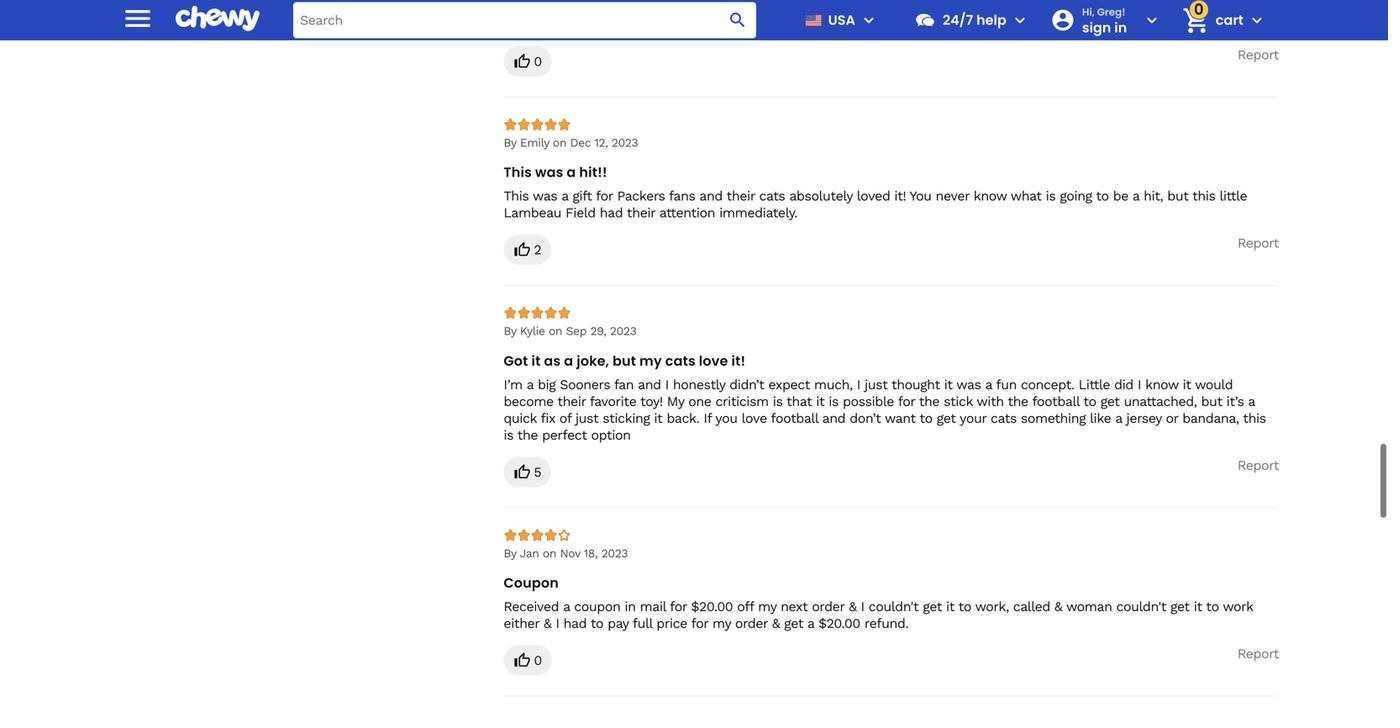 Task type: locate. For each thing, give the bounding box(es) containing it.
1 horizontal spatial menu image
[[859, 10, 879, 30]]

mail
[[640, 598, 666, 614]]

0 down either
[[534, 652, 542, 668]]

had down coupon
[[564, 615, 587, 631]]

1 vertical spatial order
[[736, 615, 768, 631]]

had right field
[[600, 205, 623, 221]]

0 vertical spatial cats
[[760, 188, 786, 204]]

0 vertical spatial their
[[727, 188, 755, 204]]

play
[[762, 0, 787, 16]]

report button down work at the bottom right
[[1238, 645, 1280, 662]]

report
[[1238, 47, 1280, 63], [1238, 235, 1280, 251], [1238, 457, 1280, 473], [1238, 646, 1280, 662]]

24/7
[[943, 11, 974, 29]]

first
[[1224, 0, 1249, 16]]

their up immediately.
[[727, 188, 755, 204]]

2 vertical spatial their
[[558, 393, 586, 409]]

option
[[591, 427, 631, 443]]

this left little
[[1193, 188, 1216, 204]]

but up "fan" on the left bottom of the page
[[613, 351, 637, 370]]

1 vertical spatial off
[[738, 598, 754, 614]]

it down much, at the bottom right of the page
[[817, 393, 825, 409]]

that down expect
[[787, 393, 812, 409]]

get down next at right
[[785, 615, 804, 631]]

on left "it,"
[[613, 17, 628, 33]]

report down bandana,
[[1238, 457, 1280, 473]]

that
[[830, 17, 855, 33], [787, 393, 812, 409]]

get left work at the bottom right
[[1171, 598, 1190, 614]]

0 vertical spatial my
[[640, 351, 662, 370]]

order right price
[[736, 615, 768, 631]]

their
[[727, 188, 755, 204], [627, 205, 656, 221], [558, 393, 586, 409]]

jan
[[520, 546, 539, 560]]

0 horizontal spatial love
[[699, 351, 729, 370]]

cats up immediately.
[[760, 188, 786, 204]]

1 horizontal spatial order
[[812, 598, 845, 614]]

off
[[1179, 0, 1195, 16], [738, 598, 754, 614]]

2 horizontal spatial my
[[759, 598, 777, 614]]

kylie
[[520, 324, 545, 338]]

lambeau
[[504, 205, 562, 221]]

0 vertical spatial 2023
[[612, 136, 638, 150]]

was inside got it as a joke, but my cats love it! i'm a big sooners fan and i honestly didn't expect much, i just thought it was a fun concept. little did i know it would become their favorite toy! my one criticism is that it is possible for the stick with the football to get unattached, but it's a quick fix of just sticking it back. if you love football and don't want to get your cats something like a jersey or bandana, this is the perfect option
[[957, 376, 982, 392]]

this
[[504, 0, 529, 16], [504, 163, 532, 182], [504, 188, 529, 204]]

cart menu image
[[1248, 10, 1268, 30]]

little
[[1079, 376, 1111, 392]]

this up time
[[504, 0, 529, 16]]

1 0 button from the top
[[504, 46, 552, 77]]

it left work at the bottom right
[[1195, 598, 1203, 614]]

order right next at right
[[812, 598, 845, 614]]

by for this
[[504, 136, 517, 150]]

report button down little
[[1238, 235, 1280, 252]]

just
[[865, 376, 888, 392], [576, 410, 599, 426]]

sale.
[[907, 17, 936, 33]]

to inside this was a hit!! this was a gift for packers fans and their cats absolutely loved it!  you never know what is going to be a hit, but this little lambeau field had their attention immediately.
[[1097, 188, 1110, 204]]

hit,
[[1144, 188, 1164, 204]]

by kylie on sep 29, 2023
[[504, 324, 637, 338]]

had inside this was a hit!! this was a gift for packers fans and their cats absolutely loved it!  you never know what is going to be a hit, but this little lambeau field had their attention immediately.
[[600, 205, 623, 221]]

2 vertical spatial cats
[[991, 410, 1017, 426]]

small
[[586, 0, 620, 16]]

0 button down either
[[504, 645, 552, 675]]

it! up didn't
[[732, 351, 746, 370]]

$20.00 left refund. at the bottom of page
[[819, 615, 861, 631]]

was up the stick
[[957, 376, 982, 392]]

the left first
[[1199, 0, 1220, 16]]

0 vertical spatial this
[[504, 0, 529, 16]]

next
[[781, 598, 808, 614]]

dec
[[570, 136, 591, 150]]

0 horizontal spatial that
[[787, 393, 812, 409]]

their up of
[[558, 393, 586, 409]]

had
[[600, 205, 623, 221], [564, 615, 587, 631]]

0 vertical spatial this
[[1193, 188, 1216, 204]]

on right the jan
[[543, 546, 557, 560]]

be
[[1114, 188, 1129, 204]]

a left hit!!
[[567, 163, 576, 182]]

and inside this was too small for anyone to actually play with maybe a kitten. indeed string with the football attack fell off the first time they tugged on it, definitely not worth $30 and that was on sale.
[[803, 17, 826, 33]]

1 horizontal spatial but
[[1168, 188, 1189, 204]]

my left next at right
[[759, 598, 777, 614]]

2 horizontal spatial cats
[[991, 410, 1017, 426]]

price
[[657, 615, 688, 631]]

that inside got it as a joke, but my cats love it! i'm a big sooners fan and i honestly didn't expect much, i just thought it was a fun concept. little did i know it would become their favorite toy! my one criticism is that it is possible for the stick with the football to get unattached, but it's a quick fix of just sticking it back. if you love football and don't want to get your cats something like a jersey or bandana, this is the perfect option
[[787, 393, 812, 409]]

for up "it,"
[[623, 0, 641, 16]]

2023
[[612, 136, 638, 150], [610, 324, 637, 338], [602, 546, 628, 560]]

2023 for coupon
[[602, 546, 628, 560]]

0 vertical spatial know
[[974, 188, 1007, 204]]

2 horizontal spatial but
[[1202, 393, 1223, 409]]

2 report from the top
[[1238, 235, 1280, 251]]

on left dec at top left
[[553, 136, 567, 150]]

3 report from the top
[[1238, 457, 1280, 473]]

0 vertical spatial by
[[504, 136, 517, 150]]

to down little at the bottom
[[1084, 393, 1097, 409]]

0 vertical spatial off
[[1179, 0, 1195, 16]]

1 report from the top
[[1238, 47, 1280, 63]]

1 horizontal spatial off
[[1179, 0, 1195, 16]]

on left sep
[[549, 324, 563, 338]]

help menu image
[[1010, 10, 1031, 30]]

know left "what"
[[974, 188, 1007, 204]]

received
[[504, 598, 559, 614]]

love up honestly
[[699, 351, 729, 370]]

was up 'they'
[[533, 0, 558, 16]]

0 horizontal spatial but
[[613, 351, 637, 370]]

0 vertical spatial love
[[699, 351, 729, 370]]

1 vertical spatial by
[[504, 324, 517, 338]]

1 vertical spatial that
[[787, 393, 812, 409]]

by for got
[[504, 324, 517, 338]]

menu image
[[121, 1, 155, 35], [859, 10, 879, 30]]

the right help menu image
[[1038, 0, 1058, 16]]

a left the gift
[[562, 188, 569, 204]]

2 this from the top
[[504, 163, 532, 182]]

for inside this was a hit!! this was a gift for packers fans and their cats absolutely loved it!  you never know what is going to be a hit, but this little lambeau field had their attention immediately.
[[596, 188, 613, 204]]

0 horizontal spatial order
[[736, 615, 768, 631]]

i
[[666, 376, 669, 392], [857, 376, 861, 392], [1138, 376, 1142, 392], [861, 598, 865, 614], [556, 615, 560, 631]]

thought
[[892, 376, 941, 392]]

1 horizontal spatial with
[[977, 393, 1005, 409]]

&
[[849, 598, 857, 614], [1055, 598, 1063, 614], [544, 615, 552, 631], [772, 615, 780, 631]]

greg!
[[1098, 5, 1126, 19]]

1 horizontal spatial cats
[[760, 188, 786, 204]]

2 couldn't from the left
[[1117, 598, 1167, 614]]

kitten.
[[879, 0, 917, 16]]

0 vertical spatial it!
[[895, 188, 907, 204]]

bandana,
[[1183, 410, 1240, 426]]

0 vertical spatial 0 button
[[504, 46, 552, 77]]

fix
[[541, 410, 556, 426]]

what
[[1011, 188, 1042, 204]]

1 horizontal spatial know
[[1146, 376, 1179, 392]]

2 horizontal spatial their
[[727, 188, 755, 204]]

1 vertical spatial this
[[504, 163, 532, 182]]

1 vertical spatial had
[[564, 615, 587, 631]]

3 report button from the top
[[1238, 457, 1280, 474]]

1 vertical spatial 0 button
[[504, 645, 552, 675]]

a left kitten.
[[868, 0, 875, 16]]

2 vertical spatial my
[[713, 615, 731, 631]]

0 horizontal spatial their
[[558, 393, 586, 409]]

0 horizontal spatial had
[[564, 615, 587, 631]]

love down criticism
[[742, 410, 767, 426]]

to left work at the bottom right
[[1207, 598, 1220, 614]]

off left next at right
[[738, 598, 754, 614]]

2023 for hit!!
[[612, 136, 638, 150]]

2023 for a
[[610, 324, 637, 338]]

0 vertical spatial 0
[[534, 54, 542, 69]]

cats up honestly
[[666, 351, 696, 370]]

couldn't up refund. at the bottom of page
[[869, 598, 919, 614]]

0 horizontal spatial cats
[[666, 351, 696, 370]]

1 vertical spatial this
[[1244, 410, 1267, 426]]

report down little
[[1238, 235, 1280, 251]]

1 horizontal spatial their
[[627, 205, 656, 221]]

work,
[[976, 598, 1010, 614]]

items image
[[1182, 6, 1211, 35]]

back.
[[667, 410, 700, 426]]

4 report from the top
[[1238, 646, 1280, 662]]

0 horizontal spatial it!
[[732, 351, 746, 370]]

full
[[633, 615, 653, 631]]

one
[[689, 393, 712, 409]]

by jan on nov 18, 2023
[[504, 546, 628, 560]]

with down fun on the right bottom of the page
[[977, 393, 1005, 409]]

criticism
[[716, 393, 769, 409]]

2 vertical spatial by
[[504, 546, 517, 560]]

cats right your
[[991, 410, 1017, 426]]

for right the gift
[[596, 188, 613, 204]]

and up toy!
[[638, 376, 661, 392]]

but up bandana,
[[1202, 393, 1223, 409]]

1 vertical spatial know
[[1146, 376, 1179, 392]]

something
[[1021, 410, 1086, 426]]

this inside got it as a joke, but my cats love it! i'm a big sooners fan and i honestly didn't expect much, i just thought it was a fun concept. little did i know it would become their favorite toy! my one criticism is that it is possible for the stick with the football to get unattached, but it's a quick fix of just sticking it back. if you love football and don't want to get your cats something like a jersey or bandana, this is the perfect option
[[1244, 410, 1267, 426]]

1 horizontal spatial couldn't
[[1117, 598, 1167, 614]]

but
[[1168, 188, 1189, 204], [613, 351, 637, 370], [1202, 393, 1223, 409]]

this down it's
[[1244, 410, 1267, 426]]

cats inside this was a hit!! this was a gift for packers fans and their cats absolutely loved it!  you never know what is going to be a hit, but this little lambeau field had their attention immediately.
[[760, 188, 786, 204]]

2 by from the top
[[504, 324, 517, 338]]

and
[[803, 17, 826, 33], [700, 188, 723, 204], [638, 376, 661, 392], [823, 410, 846, 426]]

fun
[[997, 376, 1017, 392]]

0 vertical spatial but
[[1168, 188, 1189, 204]]

a left fun on the right bottom of the page
[[986, 376, 993, 392]]

0 vertical spatial just
[[865, 376, 888, 392]]

report button down the cart menu icon
[[1238, 46, 1280, 63]]

football up sign
[[1062, 0, 1110, 16]]

1 vertical spatial football
[[1033, 393, 1080, 409]]

1 vertical spatial 2023
[[610, 324, 637, 338]]

1 by from the top
[[504, 136, 517, 150]]

1 horizontal spatial love
[[742, 410, 767, 426]]

menu image right usa
[[859, 10, 879, 30]]

had inside coupon received a coupon in mail for $20.00 off my next order & i couldn't get it to work,  called & woman couldn't get it to work either & i had to pay full price for my order & get a $20.00 refund.
[[564, 615, 587, 631]]

1 horizontal spatial this
[[1244, 410, 1267, 426]]

2 vertical spatial this
[[504, 188, 529, 204]]

worth
[[735, 17, 771, 33]]

2023 right 12,
[[612, 136, 638, 150]]

a right as on the left of page
[[564, 351, 574, 370]]

this up lambeau
[[504, 188, 529, 204]]

couldn't right woman
[[1117, 598, 1167, 614]]

1 vertical spatial their
[[627, 205, 656, 221]]

1 vertical spatial but
[[613, 351, 637, 370]]

this inside this was a hit!! this was a gift for packers fans and their cats absolutely loved it!  you never know what is going to be a hit, but this little lambeau field had their attention immediately.
[[1193, 188, 1216, 204]]

0 horizontal spatial couldn't
[[869, 598, 919, 614]]

my
[[640, 351, 662, 370], [759, 598, 777, 614], [713, 615, 731, 631]]

on for coupon
[[543, 546, 557, 560]]

1 this from the top
[[504, 0, 529, 16]]

don't
[[850, 410, 881, 426]]

definitely
[[648, 17, 706, 33]]

their down packers
[[627, 205, 656, 221]]

that down maybe
[[830, 17, 855, 33]]

2 horizontal spatial with
[[1007, 0, 1034, 16]]

2 vertical spatial football
[[771, 410, 819, 426]]

1 vertical spatial love
[[742, 410, 767, 426]]

0 vertical spatial that
[[830, 17, 855, 33]]

4 report button from the top
[[1238, 645, 1280, 662]]

this down emily
[[504, 163, 532, 182]]

1 vertical spatial cats
[[666, 351, 696, 370]]

on for got it as a joke, but my cats love it!
[[549, 324, 563, 338]]

toy!
[[641, 393, 663, 409]]

just up possible
[[865, 376, 888, 392]]

0 horizontal spatial know
[[974, 188, 1007, 204]]

you
[[910, 188, 932, 204]]

1 vertical spatial 0
[[534, 652, 542, 668]]

0 horizontal spatial my
[[640, 351, 662, 370]]

2023 right 18,
[[602, 546, 628, 560]]

menu image left chewy home image
[[121, 1, 155, 35]]

2 vertical spatial 2023
[[602, 546, 628, 560]]

cart
[[1216, 11, 1244, 29]]

0 horizontal spatial $20.00
[[692, 598, 733, 614]]

just right of
[[576, 410, 599, 426]]

is
[[1046, 188, 1056, 204], [773, 393, 783, 409], [829, 393, 839, 409], [504, 427, 514, 443]]

by left the jan
[[504, 546, 517, 560]]

gift
[[573, 188, 592, 204]]

1 horizontal spatial $20.00
[[819, 615, 861, 631]]

is down the quick
[[504, 427, 514, 443]]

is right "what"
[[1046, 188, 1056, 204]]

1 horizontal spatial had
[[600, 205, 623, 221]]

3 by from the top
[[504, 546, 517, 560]]

off right fell
[[1179, 0, 1195, 16]]

with up $30 at the top of the page
[[791, 0, 818, 16]]

$20.00 right mail
[[692, 598, 733, 614]]

time
[[504, 17, 532, 33]]

this inside this was too small for anyone to actually play with maybe a kitten. indeed string with the football attack fell off the first time they tugged on it, definitely not worth $30 and that was on sale.
[[504, 0, 529, 16]]

was down emily
[[536, 163, 564, 182]]

1 vertical spatial it!
[[732, 351, 746, 370]]

0 horizontal spatial this
[[1193, 188, 1216, 204]]

chewy support image
[[915, 9, 937, 31]]

report button down bandana,
[[1238, 457, 1280, 474]]

2 report button from the top
[[1238, 235, 1280, 252]]

it! inside this was a hit!! this was a gift for packers fans and their cats absolutely loved it!  you never know what is going to be a hit, but this little lambeau field had their attention immediately.
[[895, 188, 907, 204]]

jersey
[[1127, 410, 1162, 426]]

report down work at the bottom right
[[1238, 646, 1280, 662]]

sooners
[[560, 376, 611, 392]]

i right next at right
[[861, 598, 865, 614]]

for inside got it as a joke, but my cats love it! i'm a big sooners fan and i honestly didn't expect much, i just thought it was a fun concept. little did i know it would become their favorite toy! my one criticism is that it is possible for the stick with the football to get unattached, but it's a quick fix of just sticking it back. if you love football and don't want to get your cats something like a jersey or bandana, this is the perfect option
[[899, 393, 916, 409]]

1 vertical spatial just
[[576, 410, 599, 426]]

1 horizontal spatial it!
[[895, 188, 907, 204]]

by
[[504, 136, 517, 150], [504, 324, 517, 338], [504, 546, 517, 560]]

possible
[[843, 393, 895, 409]]

by left emily
[[504, 136, 517, 150]]

for
[[623, 0, 641, 16], [596, 188, 613, 204], [899, 393, 916, 409], [670, 598, 687, 614], [692, 615, 709, 631]]

and right fans
[[700, 188, 723, 204]]

1 horizontal spatial that
[[830, 17, 855, 33]]

0 horizontal spatial off
[[738, 598, 754, 614]]

0 vertical spatial football
[[1062, 0, 1110, 16]]

0 button down time
[[504, 46, 552, 77]]

packers
[[618, 188, 665, 204]]

for up want
[[899, 393, 916, 409]]

by left kylie
[[504, 324, 517, 338]]

to up definitely
[[693, 0, 706, 16]]

on
[[613, 17, 628, 33], [888, 17, 903, 33], [553, 136, 567, 150], [549, 324, 563, 338], [543, 546, 557, 560]]

Product search field
[[293, 2, 757, 38]]

0 vertical spatial $20.00
[[692, 598, 733, 614]]

0 vertical spatial had
[[600, 205, 623, 221]]

their inside got it as a joke, but my cats love it! i'm a big sooners fan and i honestly didn't expect much, i just thought it was a fun concept. little did i know it would become their favorite toy! my one criticism is that it is possible for the stick with the football to get unattached, but it's a quick fix of just sticking it back. if you love football and don't want to get your cats something like a jersey or bandana, this is the perfect option
[[558, 393, 586, 409]]

hit!!
[[580, 163, 608, 182]]

woman
[[1067, 598, 1113, 614]]

a
[[868, 0, 875, 16], [567, 163, 576, 182], [562, 188, 569, 204], [1133, 188, 1140, 204], [564, 351, 574, 370], [527, 376, 534, 392], [986, 376, 993, 392], [1249, 393, 1256, 409], [1116, 410, 1123, 426], [563, 598, 570, 614], [808, 615, 815, 631]]

would
[[1196, 376, 1234, 392]]



Task type: describe. For each thing, give the bounding box(es) containing it.
$30
[[775, 17, 798, 33]]

sep
[[566, 324, 587, 338]]

off inside this was too small for anyone to actually play with maybe a kitten. indeed string with the football attack fell off the first time they tugged on it, definitely not worth $30 and that was on sale.
[[1179, 0, 1195, 16]]

sign
[[1083, 18, 1112, 37]]

by for coupon
[[504, 546, 517, 560]]

i right did
[[1138, 376, 1142, 392]]

fan
[[614, 376, 634, 392]]

if
[[704, 410, 712, 426]]

didn't
[[730, 376, 765, 392]]

this was too small for anyone to actually play with maybe a kitten. indeed string with the football attack fell off the first time they tugged on it, definitely not worth $30 and that was on sale.
[[504, 0, 1249, 33]]

maybe
[[822, 0, 864, 16]]

but inside this was a hit!! this was a gift for packers fans and their cats absolutely loved it!  you never know what is going to be a hit, but this little lambeau field had their attention immediately.
[[1168, 188, 1189, 204]]

this for a
[[504, 163, 532, 182]]

become
[[504, 393, 554, 409]]

joke,
[[577, 351, 610, 370]]

string
[[968, 0, 1003, 16]]

1 report button from the top
[[1238, 46, 1280, 63]]

attention
[[660, 205, 716, 221]]

was right usa
[[859, 17, 884, 33]]

or
[[1167, 410, 1179, 426]]

attack
[[1114, 0, 1152, 16]]

that inside this was too small for anyone to actually play with maybe a kitten. indeed string with the football attack fell off the first time they tugged on it, definitely not worth $30 and that was on sale.
[[830, 17, 855, 33]]

2 vertical spatial but
[[1202, 393, 1223, 409]]

report button for it!
[[1238, 457, 1280, 474]]

29,
[[591, 324, 607, 338]]

did
[[1115, 376, 1134, 392]]

like
[[1091, 410, 1112, 426]]

12,
[[595, 136, 608, 150]]

report for my
[[1238, 646, 1280, 662]]

a left big
[[527, 376, 534, 392]]

your
[[960, 410, 987, 426]]

the down the quick
[[518, 427, 538, 443]]

it up the stick
[[945, 376, 953, 392]]

hi,
[[1083, 5, 1095, 19]]

i up possible
[[857, 376, 861, 392]]

get down the stick
[[937, 410, 956, 426]]

1 vertical spatial my
[[759, 598, 777, 614]]

1 horizontal spatial just
[[865, 376, 888, 392]]

for inside this was too small for anyone to actually play with maybe a kitten. indeed string with the football attack fell off the first time they tugged on it, definitely not worth $30 and that was on sale.
[[623, 0, 641, 16]]

coupon received a coupon in mail for $20.00 off my next order & i couldn't get it to work,  called & woman couldn't get it to work either & i had to pay full price for my order & get a $20.00 refund.
[[504, 573, 1254, 631]]

emily
[[520, 136, 550, 150]]

report button for my
[[1238, 645, 1280, 662]]

tugged
[[566, 17, 608, 33]]

1 vertical spatial $20.00
[[819, 615, 861, 631]]

coupon
[[574, 598, 621, 614]]

0 horizontal spatial menu image
[[121, 1, 155, 35]]

this was a hit!! this was a gift for packers fans and their cats absolutely loved it!  you never know what is going to be a hit, but this little lambeau field had their attention immediately.
[[504, 163, 1248, 221]]

and inside this was a hit!! this was a gift for packers fans and their cats absolutely loved it!  you never know what is going to be a hit, but this little lambeau field had their attention immediately.
[[700, 188, 723, 204]]

work
[[1224, 598, 1254, 614]]

little
[[1220, 188, 1248, 204]]

it's
[[1227, 393, 1245, 409]]

as
[[544, 351, 561, 370]]

know inside got it as a joke, but my cats love it! i'm a big sooners fan and i honestly didn't expect much, i just thought it was a fun concept. little did i know it would become their favorite toy! my one criticism is that it is possible for the stick with the football to get unattached, but it's a quick fix of just sticking it back. if you love football and don't want to get your cats something like a jersey or bandana, this is the perfect option
[[1146, 376, 1179, 392]]

chewy home image
[[176, 0, 260, 37]]

to down coupon
[[591, 615, 604, 631]]

fell
[[1155, 0, 1174, 16]]

a right it's
[[1249, 393, 1256, 409]]

field
[[566, 205, 596, 221]]

menu image inside usa popup button
[[859, 10, 879, 30]]

a right be
[[1133, 188, 1140, 204]]

to right want
[[920, 410, 933, 426]]

concept.
[[1022, 376, 1075, 392]]

24/7 help
[[943, 11, 1007, 29]]

absolutely
[[790, 188, 853, 204]]

i down received
[[556, 615, 560, 631]]

help
[[977, 11, 1007, 29]]

0 vertical spatial order
[[812, 598, 845, 614]]

5 button
[[504, 457, 552, 487]]

this for too
[[504, 0, 529, 16]]

too
[[562, 0, 582, 16]]

18,
[[584, 546, 598, 560]]

it left "would"
[[1183, 376, 1192, 392]]

it left "work,"
[[947, 598, 955, 614]]

hi, greg! sign in
[[1083, 5, 1128, 37]]

the down fun on the right bottom of the page
[[1008, 393, 1029, 409]]

it! inside got it as a joke, but my cats love it! i'm a big sooners fan and i honestly didn't expect much, i just thought it was a fun concept. little did i know it would become their favorite toy! my one criticism is that it is possible for the stick with the football to get unattached, but it's a quick fix of just sticking it back. if you love football and don't want to get your cats something like a jersey or bandana, this is the perfect option
[[732, 351, 746, 370]]

a down next at right
[[808, 615, 815, 631]]

quick
[[504, 410, 537, 426]]

account menu image
[[1142, 10, 1163, 30]]

2 0 from the top
[[534, 652, 542, 668]]

with inside got it as a joke, but my cats love it! i'm a big sooners fan and i honestly didn't expect much, i just thought it was a fun concept. little did i know it would become their favorite toy! my one criticism is that it is possible for the stick with the football to get unattached, but it's a quick fix of just sticking it back. if you love football and don't want to get your cats something like a jersey or bandana, this is the perfect option
[[977, 393, 1005, 409]]

football inside this was too small for anyone to actually play with maybe a kitten. indeed string with the football attack fell off the first time they tugged on it, definitely not worth $30 and that was on sale.
[[1062, 0, 1110, 16]]

get up like
[[1101, 393, 1120, 409]]

big
[[538, 376, 556, 392]]

usa
[[829, 11, 856, 29]]

got
[[504, 351, 528, 370]]

going
[[1060, 188, 1093, 204]]

cart link
[[1176, 0, 1244, 40]]

i up my
[[666, 376, 669, 392]]

they
[[536, 17, 562, 33]]

either
[[504, 615, 540, 631]]

Search text field
[[293, 2, 757, 38]]

on down kitten.
[[888, 17, 903, 33]]

0 horizontal spatial with
[[791, 0, 818, 16]]

stick
[[944, 393, 973, 409]]

loved
[[857, 188, 891, 204]]

to left "work,"
[[959, 598, 972, 614]]

actually
[[710, 0, 758, 16]]

for right price
[[692, 615, 709, 631]]

perfect
[[542, 427, 587, 443]]

my inside got it as a joke, but my cats love it! i'm a big sooners fan and i honestly didn't expect much, i just thought it was a fun concept. little did i know it would become their favorite toy! my one criticism is that it is possible for the stick with the football to get unattached, but it's a quick fix of just sticking it back. if you love football and don't want to get your cats something like a jersey or bandana, this is the perfect option
[[640, 351, 662, 370]]

a inside this was too small for anyone to actually play with maybe a kitten. indeed string with the football attack fell off the first time they tugged on it, definitely not worth $30 and that was on sale.
[[868, 0, 875, 16]]

report for packers
[[1238, 235, 1280, 251]]

1 couldn't from the left
[[869, 598, 919, 614]]

0 horizontal spatial just
[[576, 410, 599, 426]]

on for this was a hit!!
[[553, 136, 567, 150]]

report button for packers
[[1238, 235, 1280, 252]]

refund.
[[865, 615, 909, 631]]

usa button
[[799, 0, 879, 40]]

5
[[534, 464, 542, 480]]

3 this from the top
[[504, 188, 529, 204]]

is inside this was a hit!! this was a gift for packers fans and their cats absolutely loved it!  you never know what is going to be a hit, but this little lambeau field had their attention immediately.
[[1046, 188, 1056, 204]]

immediately.
[[720, 205, 798, 221]]

much,
[[815, 376, 853, 392]]

i'm
[[504, 376, 523, 392]]

submit search image
[[728, 10, 748, 30]]

it,
[[632, 17, 644, 33]]

1 horizontal spatial my
[[713, 615, 731, 631]]

a left coupon
[[563, 598, 570, 614]]

24/7 help link
[[908, 0, 1007, 40]]

expect
[[769, 376, 810, 392]]

you
[[716, 410, 738, 426]]

want
[[885, 410, 916, 426]]

in
[[1115, 18, 1128, 37]]

was up lambeau
[[533, 188, 558, 204]]

called
[[1014, 598, 1051, 614]]

is down expect
[[773, 393, 783, 409]]

it down toy!
[[654, 410, 663, 426]]

by emily on dec 12, 2023
[[504, 136, 638, 150]]

coupon
[[504, 573, 559, 592]]

and left the don't
[[823, 410, 846, 426]]

1 0 from the top
[[534, 54, 542, 69]]

favorite
[[590, 393, 637, 409]]

2
[[534, 242, 542, 258]]

report for it!
[[1238, 457, 1280, 473]]

know inside this was a hit!! this was a gift for packers fans and their cats absolutely loved it!  you never know what is going to be a hit, but this little lambeau field had their attention immediately.
[[974, 188, 1007, 204]]

my
[[667, 393, 685, 409]]

2 0 button from the top
[[504, 645, 552, 675]]

get left "work,"
[[923, 598, 943, 614]]

a right like
[[1116, 410, 1123, 426]]

off inside coupon received a coupon in mail for $20.00 off my next order & i couldn't get it to work,  called & woman couldn't get it to work either & i had to pay full price for my order & get a $20.00 refund.
[[738, 598, 754, 614]]

anyone
[[645, 0, 689, 16]]

the down thought
[[920, 393, 940, 409]]

for up price
[[670, 598, 687, 614]]

is down much, at the bottom right of the page
[[829, 393, 839, 409]]

it left as on the left of page
[[532, 351, 541, 370]]

unattached,
[[1125, 393, 1198, 409]]

2 button
[[504, 235, 552, 265]]

in
[[625, 598, 636, 614]]

never
[[936, 188, 970, 204]]

to inside this was too small for anyone to actually play with maybe a kitten. indeed string with the football attack fell off the first time they tugged on it, definitely not worth $30 and that was on sale.
[[693, 0, 706, 16]]



Task type: vqa. For each thing, say whether or not it's contained in the screenshot.
Turtle related to ( 871 )
no



